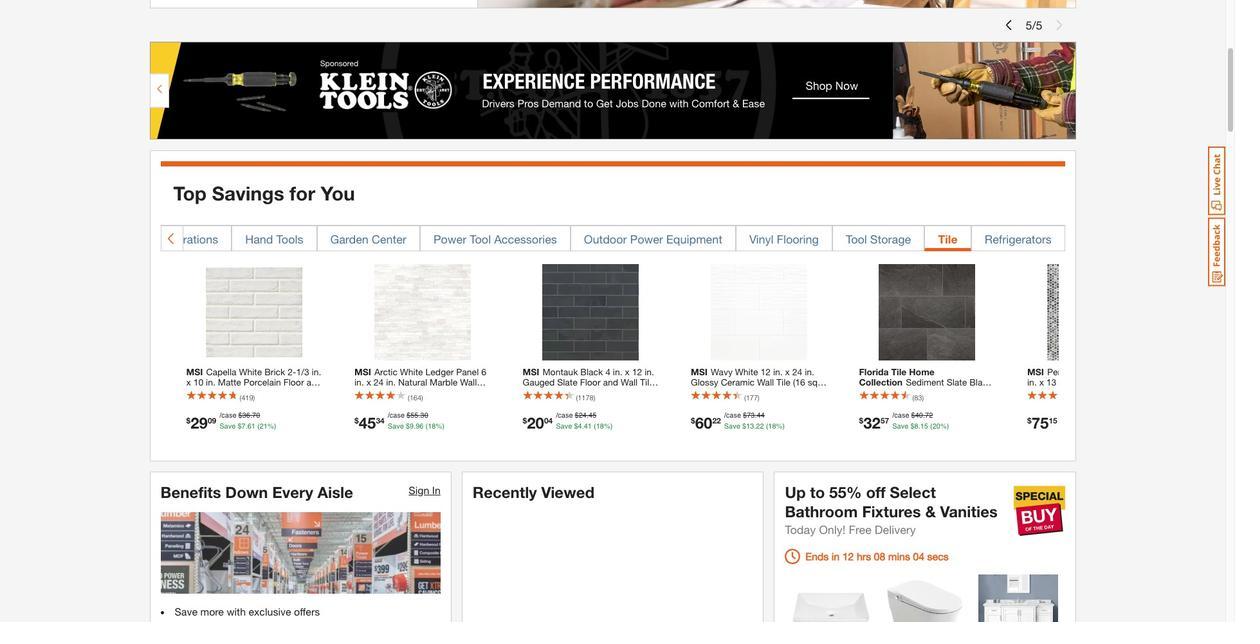 Task type: locate. For each thing, give the bounding box(es) containing it.
( inside $ 32 57 /case $ 40 . 72 save $ 8 . 15 ( 20 %)
[[931, 423, 933, 431]]

white for 60
[[735, 367, 758, 378]]

save inside $ 60 22 /case $ 73 . 44 save $ 13 . 22 ( 18 %)
[[724, 423, 741, 431]]

5 right previous slide image
[[1026, 18, 1033, 32]]

power inside button
[[630, 232, 663, 246]]

22 right 13
[[756, 423, 764, 431]]

15 right 8
[[921, 423, 929, 431]]

white right wavy
[[735, 367, 758, 378]]

brick
[[265, 367, 285, 378]]

55%
[[830, 484, 862, 502]]

off
[[867, 484, 886, 502]]

in. right (6
[[386, 377, 396, 388]]

x inside montauk black 4 in. x 12 in. gauged slate floor and wall tile 5 sq. ft. / case
[[625, 367, 630, 378]]

%) inside $ 29 09 /case $ 36 . 70 save $ 7 . 61 ( 21 %)
[[268, 423, 276, 431]]

glossy
[[691, 377, 719, 388]]

) up 40
[[922, 394, 924, 402]]

bathroom
[[785, 503, 858, 521]]

164
[[410, 394, 422, 402]]

2 /case from the left
[[388, 412, 405, 420]]

21
[[260, 423, 268, 431]]

/case for 32
[[893, 412, 910, 420]]

and
[[307, 377, 322, 388], [603, 377, 619, 388]]

sq.
[[808, 377, 821, 388], [245, 387, 257, 398], [381, 387, 393, 398], [530, 387, 543, 398]]

2 tool from the left
[[846, 232, 867, 246]]

benefits
[[161, 484, 221, 502]]

save left 9
[[388, 423, 404, 431]]

1 horizontal spatial and
[[603, 377, 619, 388]]

wall left 6
[[460, 377, 477, 388]]

1/3
[[296, 367, 309, 378]]

ft./case) up 55
[[396, 387, 428, 398]]

/case left "73"
[[724, 412, 741, 420]]

0 horizontal spatial ft./case)
[[259, 387, 292, 398]]

/case right 34
[[388, 412, 405, 420]]

.
[[250, 412, 252, 420], [419, 412, 421, 420], [587, 412, 589, 420], [755, 412, 757, 420], [924, 412, 925, 420], [246, 423, 248, 431], [414, 423, 416, 431], [582, 423, 584, 431], [754, 423, 756, 431], [919, 423, 921, 431]]

%) right 41
[[604, 423, 613, 431]]

4 right black
[[606, 367, 611, 378]]

2 ft./case) from the left
[[396, 387, 428, 398]]

4 ) from the left
[[758, 394, 760, 402]]

wall
[[460, 377, 477, 388], [621, 377, 638, 388], [757, 377, 774, 388], [186, 387, 203, 398]]

3 ) from the left
[[594, 394, 595, 402]]

x inside capella white brick 2-1/3 in. x 10 in. matte porcelain floor and wall tile (5.15 sq. ft./case)
[[186, 377, 191, 388]]

sq. right (16
[[808, 377, 821, 388]]

20 down 72
[[933, 423, 941, 431]]

. down "73"
[[754, 423, 756, 431]]

white inside wavy white 12 in. x 24 in. glossy ceramic wall tile (16 sq. ft./case)
[[735, 367, 758, 378]]

tile button
[[925, 226, 972, 251]]

save for 20
[[556, 423, 572, 431]]

1 tool from the left
[[470, 232, 491, 246]]

every
[[272, 484, 313, 502]]

3 white from the left
[[735, 367, 758, 378]]

5 inside montauk black 4 in. x 12 in. gauged slate floor and wall tile 5 sq. ft. / case
[[523, 387, 528, 398]]

ends
[[806, 551, 829, 563]]

%) right 61
[[268, 423, 276, 431]]

( 1178 )
[[576, 394, 595, 402]]

) for 29
[[253, 394, 255, 402]]

white inside arctic white ledger panel 6 in. x 24 in. natural marble wall tile (6 sq. ft./case)
[[400, 367, 423, 378]]

tile right black
[[640, 377, 654, 388]]

tile left (6
[[355, 387, 369, 398]]

home
[[909, 367, 935, 378]]

tile inside capella white brick 2-1/3 in. x 10 in. matte porcelain floor and wall tile (5.15 sq. ft./case)
[[206, 387, 220, 398]]

save left 8
[[893, 423, 909, 431]]

refrigerators
[[985, 232, 1052, 246]]

ft./case) inside capella white brick 2-1/3 in. x 10 in. matte porcelain floor and wall tile (5.15 sq. ft./case)
[[259, 387, 292, 398]]

6
[[481, 367, 486, 378]]

offers
[[294, 606, 320, 619]]

/case inside $ 20 04 /case $ 24 . 45 save $ 4 . 41 ( 18 %)
[[556, 412, 573, 420]]

. up 61
[[250, 412, 252, 420]]

0 horizontal spatial floor
[[284, 377, 304, 388]]

(16
[[793, 377, 806, 388]]

x left (16
[[786, 367, 790, 378]]

save inside $ 32 57 /case $ 40 . 72 save $ 8 . 15 ( 20 %)
[[893, 423, 909, 431]]

12 for wavy white 12 in. x 24 in. glossy ceramic wall tile (16 sq. ft./case)
[[761, 367, 771, 378]]

matte
[[218, 377, 241, 388]]

5 ) from the left
[[922, 394, 924, 402]]

) up 30
[[422, 394, 423, 402]]

4 /case from the left
[[724, 412, 741, 420]]

sign in
[[409, 484, 441, 497]]

in
[[432, 484, 441, 497]]

/case inside $ 45 34 /case $ 55 . 30 save $ 9 . 96 ( 18 %)
[[388, 412, 405, 420]]

%) for 29
[[268, 423, 276, 431]]

up
[[785, 484, 806, 502]]

white inside capella white brick 2-1/3 in. x 10 in. matte porcelain floor and wall tile (5.15 sq. ft./case)
[[239, 367, 262, 378]]

2 horizontal spatial 5
[[1036, 18, 1043, 32]]

0 horizontal spatial 12
[[632, 367, 642, 378]]

1 and from the left
[[307, 377, 322, 388]]

%) for 20
[[604, 423, 613, 431]]

1 horizontal spatial 15
[[1049, 416, 1058, 426]]

60
[[695, 414, 713, 432]]

wall up ( 177 )
[[757, 377, 774, 388]]

20
[[527, 414, 544, 432], [933, 423, 941, 431]]

%) right 13
[[777, 423, 785, 431]]

12 inside wavy white 12 in. x 24 in. glossy ceramic wall tile (16 sq. ft./case)
[[761, 367, 771, 378]]

) for 20
[[594, 394, 595, 402]]

power right outdoor
[[630, 232, 663, 246]]

tile left home
[[892, 367, 907, 378]]

you
[[321, 182, 355, 205]]

2 18 from the left
[[596, 423, 604, 431]]

white right arctic
[[400, 367, 423, 378]]

hrs
[[857, 551, 871, 563]]

msi up "ft./case)"
[[691, 367, 708, 378]]

x inside arctic white ledger panel 6 in. x 24 in. natural marble wall tile (6 sq. ft./case)
[[367, 377, 371, 388]]

hand tools button
[[232, 226, 317, 251]]

top savings for you
[[173, 182, 355, 205]]

12 right in
[[843, 551, 854, 563]]

1 horizontal spatial power
[[630, 232, 663, 246]]

x left '10'
[[186, 377, 191, 388]]

18 right 96
[[428, 423, 436, 431]]

15
[[1049, 416, 1058, 426], [921, 423, 929, 431]]

/case inside $ 29 09 /case $ 36 . 70 save $ 7 . 61 ( 21 %)
[[220, 412, 237, 420]]

1 power from the left
[[434, 232, 467, 246]]

%) inside $ 20 04 /case $ 24 . 45 save $ 4 . 41 ( 18 %)
[[604, 423, 613, 431]]

sq. right (6
[[381, 387, 393, 398]]

case
[[561, 387, 580, 398]]

save left 7
[[220, 423, 236, 431]]

2 horizontal spatial 18
[[769, 423, 777, 431]]

24 inside wavy white 12 in. x 24 in. glossy ceramic wall tile (16 sq. ft./case)
[[793, 367, 803, 378]]

sq. left ft.
[[530, 387, 543, 398]]

tool
[[470, 232, 491, 246], [846, 232, 867, 246]]

slate
[[557, 377, 578, 388]]

1 horizontal spatial 20
[[933, 423, 941, 431]]

$ 20 04 /case $ 24 . 45 save $ 4 . 41 ( 18 %)
[[523, 412, 613, 432]]

( inside $ 45 34 /case $ 55 . 30 save $ 9 . 96 ( 18 %)
[[426, 423, 428, 431]]

1 horizontal spatial tool
[[846, 232, 867, 246]]

back arrow image
[[167, 232, 177, 245]]

/case right the 09
[[220, 412, 237, 420]]

24
[[793, 367, 803, 378], [374, 377, 384, 388], [579, 412, 587, 420]]

ft.
[[545, 387, 553, 398]]

1 ) from the left
[[253, 394, 255, 402]]

04 left secs
[[913, 551, 925, 563]]

1 floor from the left
[[284, 377, 304, 388]]

0 horizontal spatial 15
[[921, 423, 929, 431]]

florida
[[859, 367, 889, 378]]

1 horizontal spatial ft./case)
[[396, 387, 428, 398]]

20 down gauged
[[527, 414, 544, 432]]

40
[[916, 412, 924, 420]]

5 %) from the left
[[941, 423, 950, 431]]

wall inside arctic white ledger panel 6 in. x 24 in. natural marble wall tile (6 sq. ft./case)
[[460, 377, 477, 388]]

0 vertical spatial 4
[[606, 367, 611, 378]]

msi left arctic
[[355, 367, 371, 378]]

viewed
[[542, 484, 595, 502]]

2 and from the left
[[603, 377, 619, 388]]

1 horizontal spatial 12
[[761, 367, 771, 378]]

( inside $ 60 22 /case $ 73 . 44 save $ 13 . 22 ( 18 %)
[[766, 423, 769, 431]]

1 vertical spatial /
[[556, 387, 559, 398]]

18 right 13
[[769, 423, 777, 431]]

1 white from the left
[[239, 367, 262, 378]]

5 msi from the left
[[1028, 367, 1044, 378]]

22
[[713, 416, 721, 426], [756, 423, 764, 431]]

%) inside $ 60 22 /case $ 73 . 44 save $ 13 . 22 ( 18 %)
[[777, 423, 785, 431]]

outdoor power equipment button
[[571, 226, 736, 251]]

12 right black
[[632, 367, 642, 378]]

)
[[253, 394, 255, 402], [422, 394, 423, 402], [594, 394, 595, 402], [758, 394, 760, 402], [922, 394, 924, 402]]

in. left (16
[[774, 367, 783, 378]]

save left 41
[[556, 423, 572, 431]]

1 vertical spatial 04
[[913, 551, 925, 563]]

white left 'brick'
[[239, 367, 262, 378]]

accessories
[[494, 232, 557, 246]]

4 msi from the left
[[691, 367, 708, 378]]

save for 45
[[388, 423, 404, 431]]

1 horizontal spatial white
[[400, 367, 423, 378]]

45 up 41
[[589, 412, 597, 420]]

(
[[240, 394, 241, 402], [408, 394, 410, 402], [576, 394, 578, 402], [745, 394, 746, 402], [913, 394, 915, 402], [257, 423, 260, 431], [426, 423, 428, 431], [594, 423, 596, 431], [766, 423, 769, 431], [931, 423, 933, 431]]

0 horizontal spatial /
[[556, 387, 559, 398]]

5 /case from the left
[[893, 412, 910, 420]]

419
[[241, 394, 253, 402]]

) for 32
[[922, 394, 924, 402]]

power
[[434, 232, 467, 246], [630, 232, 663, 246]]

and right black
[[603, 377, 619, 388]]

0 horizontal spatial 5
[[523, 387, 528, 398]]

save left 13
[[724, 423, 741, 431]]

04 down ft.
[[544, 416, 553, 426]]

2 horizontal spatial white
[[735, 367, 758, 378]]

recently viewed
[[473, 484, 595, 502]]

1 horizontal spatial /
[[1033, 18, 1036, 32]]

ft./case) down 'brick'
[[259, 387, 292, 398]]

savings
[[212, 182, 284, 205]]

3 /case from the left
[[556, 412, 573, 420]]

0 horizontal spatial tool
[[470, 232, 491, 246]]

%) inside $ 32 57 /case $ 40 . 72 save $ 8 . 15 ( 20 %)
[[941, 423, 950, 431]]

sediment slate black 12 in. x 24 in. porcelain floor and wall tile (13.62 sq. ft./case) image
[[879, 264, 976, 361]]

garden center
[[330, 232, 407, 246]]

capella white brick 2-1/3 in. x 10 in. matte porcelain floor and wall tile (5.15 sq. ft./case)
[[186, 367, 322, 398]]

18 right 41
[[596, 423, 604, 431]]

1 18 from the left
[[428, 423, 436, 431]]

. down 40
[[919, 423, 921, 431]]

1 ft./case) from the left
[[259, 387, 292, 398]]

select
[[890, 484, 936, 502]]

tile left (16
[[777, 377, 791, 388]]

4 %) from the left
[[777, 423, 785, 431]]

( 419 )
[[240, 394, 255, 402]]

power right center
[[434, 232, 467, 246]]

wavy white 12 in. x 24 in. glossy ceramic wall tile (16 sq. ft./case)
[[691, 367, 821, 398]]

1 horizontal spatial 18
[[596, 423, 604, 431]]

more
[[200, 606, 224, 619]]

florida tile home collection link
[[859, 367, 996, 409]]

. down 55
[[414, 423, 416, 431]]

5
[[1026, 18, 1033, 32], [1036, 18, 1043, 32], [523, 387, 528, 398]]

) down porcelain
[[253, 394, 255, 402]]

0 horizontal spatial 04
[[544, 416, 553, 426]]

. down 177
[[755, 412, 757, 420]]

( inside $ 20 04 /case $ 24 . 45 save $ 4 . 41 ( 18 %)
[[594, 423, 596, 431]]

45 inside $ 20 04 /case $ 24 . 45 save $ 4 . 41 ( 18 %)
[[589, 412, 597, 420]]

0 horizontal spatial 4
[[578, 423, 582, 431]]

tile
[[938, 232, 958, 246], [892, 367, 907, 378], [640, 377, 654, 388], [777, 377, 791, 388], [206, 387, 220, 398], [355, 387, 369, 398]]

1 horizontal spatial 24
[[579, 412, 587, 420]]

/ right ft.
[[556, 387, 559, 398]]

/case right 57
[[893, 412, 910, 420]]

1 horizontal spatial 4
[[606, 367, 611, 378]]

2 ) from the left
[[422, 394, 423, 402]]

(5.15
[[222, 387, 242, 398]]

msi for 60
[[691, 367, 708, 378]]

( 83 )
[[913, 394, 924, 402]]

1 msi from the left
[[186, 367, 203, 378]]

/case inside $ 32 57 /case $ 40 . 72 save $ 8 . 15 ( 20 %)
[[893, 412, 910, 420]]

2 white from the left
[[400, 367, 423, 378]]

and right 2-
[[307, 377, 322, 388]]

3 %) from the left
[[604, 423, 613, 431]]

floor
[[284, 377, 304, 388], [580, 377, 601, 388]]

tile right storage
[[938, 232, 958, 246]]

1178
[[578, 394, 594, 402]]

white
[[239, 367, 262, 378], [400, 367, 423, 378], [735, 367, 758, 378]]

wall inside capella white brick 2-1/3 in. x 10 in. matte porcelain floor and wall tile (5.15 sq. ft./case)
[[186, 387, 203, 398]]

22 down "ft./case)"
[[713, 416, 721, 426]]

18 inside $ 20 04 /case $ 24 . 45 save $ 4 . 41 ( 18 %)
[[596, 423, 604, 431]]

0 horizontal spatial 24
[[374, 377, 384, 388]]

msi left montauk
[[523, 367, 540, 378]]

45 down (6
[[359, 414, 376, 432]]

18 for 60
[[769, 423, 777, 431]]

0 horizontal spatial and
[[307, 377, 322, 388]]

/case down case
[[556, 412, 573, 420]]

1 horizontal spatial 22
[[756, 423, 764, 431]]

save inside $ 20 04 /case $ 24 . 45 save $ 4 . 41 ( 18 %)
[[556, 423, 572, 431]]

outdoor
[[584, 232, 627, 246]]

2 horizontal spatial 24
[[793, 367, 803, 378]]

5 left this is the last slide icon
[[1036, 18, 1043, 32]]

sign
[[409, 484, 429, 497]]

1 horizontal spatial floor
[[580, 377, 601, 388]]

0 horizontal spatial 45
[[359, 414, 376, 432]]

and inside montauk black 4 in. x 12 in. gauged slate floor and wall tile 5 sq. ft. / case
[[603, 377, 619, 388]]

sq. inside montauk black 4 in. x 12 in. gauged slate floor and wall tile 5 sq. ft. / case
[[530, 387, 543, 398]]

0 vertical spatial 04
[[544, 416, 553, 426]]

and inside capella white brick 2-1/3 in. x 10 in. matte porcelain floor and wall tile (5.15 sq. ft./case)
[[307, 377, 322, 388]]

tool storage button
[[833, 226, 925, 251]]

2 horizontal spatial 12
[[843, 551, 854, 563]]

/ right previous slide image
[[1033, 18, 1036, 32]]

15 down msi link
[[1049, 416, 1058, 426]]

1 /case from the left
[[220, 412, 237, 420]]

3 msi from the left
[[523, 367, 540, 378]]

%) inside $ 45 34 /case $ 55 . 30 save $ 9 . 96 ( 18 %)
[[436, 423, 445, 431]]

41
[[584, 423, 592, 431]]

24 inside $ 20 04 /case $ 24 . 45 save $ 4 . 41 ( 18 %)
[[579, 412, 587, 420]]

vinyl flooring
[[750, 232, 819, 246]]

floor right porcelain
[[284, 377, 304, 388]]

1 %) from the left
[[268, 423, 276, 431]]

wall up 29
[[186, 387, 203, 398]]

4 left 41
[[578, 423, 582, 431]]

floor up '1178'
[[580, 377, 601, 388]]

4 inside montauk black 4 in. x 12 in. gauged slate floor and wall tile 5 sq. ft. / case
[[606, 367, 611, 378]]

sq. right (5.15
[[245, 387, 257, 398]]

1 horizontal spatial 45
[[589, 412, 597, 420]]

wall right black
[[621, 377, 638, 388]]

) for 60
[[758, 394, 760, 402]]

tool storage
[[846, 232, 911, 246]]

3 18 from the left
[[769, 423, 777, 431]]

1 horizontal spatial 04
[[913, 551, 925, 563]]

5 left ft.
[[523, 387, 528, 398]]

msi up "75"
[[1028, 367, 1044, 378]]

2 msi from the left
[[355, 367, 371, 378]]

storage
[[871, 232, 911, 246]]

capella white brick 2-1/3 in. x 10 in. matte porcelain floor and wall tile (5.15 sq. ft./case) image
[[206, 264, 303, 361]]

x right black
[[625, 367, 630, 378]]

2 %) from the left
[[436, 423, 445, 431]]

msi left capella at the left of the page
[[186, 367, 203, 378]]

24 for white
[[793, 367, 803, 378]]

0 horizontal spatial 18
[[428, 423, 436, 431]]

/case for 45
[[388, 412, 405, 420]]

save inside $ 29 09 /case $ 36 . 70 save $ 7 . 61 ( 21 %)
[[220, 423, 236, 431]]

96
[[416, 423, 424, 431]]

13
[[747, 423, 754, 431]]

in. left the glossy
[[645, 367, 654, 378]]

tool left storage
[[846, 232, 867, 246]]

) up 44
[[758, 394, 760, 402]]

sq. inside arctic white ledger panel 6 in. x 24 in. natural marble wall tile (6 sq. ft./case)
[[381, 387, 393, 398]]

2 floor from the left
[[580, 377, 601, 388]]

12 right the ceramic at the bottom right of the page
[[761, 367, 771, 378]]

2 power from the left
[[630, 232, 663, 246]]

%)
[[268, 423, 276, 431], [436, 423, 445, 431], [604, 423, 613, 431], [777, 423, 785, 431], [941, 423, 950, 431]]

/case inside $ 60 22 /case $ 73 . 44 save $ 13 . 22 ( 18 %)
[[724, 412, 741, 420]]

%) right 96
[[436, 423, 445, 431]]

in. left florida
[[805, 367, 815, 378]]

18 inside $ 60 22 /case $ 73 . 44 save $ 13 . 22 ( 18 %)
[[769, 423, 777, 431]]

capella
[[206, 367, 237, 378]]

tool left "accessories"
[[470, 232, 491, 246]]

18 inside $ 45 34 /case $ 55 . 30 save $ 9 . 96 ( 18 %)
[[428, 423, 436, 431]]

power inside "button"
[[434, 232, 467, 246]]

%) for 60
[[777, 423, 785, 431]]

msi for 29
[[186, 367, 203, 378]]

x left arctic
[[367, 377, 371, 388]]

in
[[832, 551, 840, 563]]

1 vertical spatial 4
[[578, 423, 582, 431]]

) right case
[[594, 394, 595, 402]]

save inside $ 45 34 /case $ 55 . 30 save $ 9 . 96 ( 18 %)
[[388, 423, 404, 431]]

toilets & tubs product image image
[[885, 575, 965, 623]]

in. left (6
[[355, 377, 364, 388]]

0 horizontal spatial white
[[239, 367, 262, 378]]

$ inside $ 75 15
[[1028, 416, 1032, 426]]

08
[[874, 551, 886, 563]]

tile right '10'
[[206, 387, 220, 398]]

0 horizontal spatial 20
[[527, 414, 544, 432]]

in. right 1/3
[[312, 367, 321, 378]]

0 horizontal spatial power
[[434, 232, 467, 246]]

18 for 45
[[428, 423, 436, 431]]

%) right 8
[[941, 423, 950, 431]]

save for 32
[[893, 423, 909, 431]]

0 vertical spatial /
[[1033, 18, 1036, 32]]



Task type: describe. For each thing, give the bounding box(es) containing it.
tile inside montauk black 4 in. x 12 in. gauged slate floor and wall tile 5 sq. ft. / case
[[640, 377, 654, 388]]

montauk
[[543, 367, 578, 378]]

$ 60 22 /case $ 73 . 44 save $ 13 . 22 ( 18 %)
[[691, 412, 785, 432]]

porcelain
[[244, 377, 281, 388]]

previous slide image
[[1004, 20, 1015, 30]]

2-
[[288, 367, 296, 378]]

( 177 )
[[745, 394, 760, 402]]

. down ( 83 ) on the right bottom of page
[[924, 412, 925, 420]]

fixtures
[[862, 503, 921, 521]]

09
[[208, 416, 216, 426]]

up to 55% off select bathroom fixtures & vanities today only! free delivery
[[785, 484, 998, 537]]

sq. inside capella white brick 2-1/3 in. x 10 in. matte porcelain floor and wall tile (5.15 sq. ft./case)
[[245, 387, 257, 398]]

collection
[[859, 377, 903, 388]]

top
[[173, 182, 207, 205]]

. up 96
[[419, 412, 421, 420]]

%) for 45
[[436, 423, 445, 431]]

5 / 5
[[1026, 18, 1043, 32]]

15 inside $ 75 15
[[1049, 416, 1058, 426]]

save for 60
[[724, 423, 741, 431]]

in. right black
[[613, 367, 623, 378]]

&
[[926, 503, 936, 521]]

4 inside $ 20 04 /case $ 24 . 45 save $ 4 . 41 ( 18 %)
[[578, 423, 582, 431]]

bathroom sinks & faucets product image image
[[792, 575, 872, 623]]

floor inside montauk black 4 in. x 12 in. gauged slate floor and wall tile 5 sq. ft. / case
[[580, 377, 601, 388]]

mins
[[889, 551, 911, 563]]

arctic white ledger panel 6 in. x 24 in. natural marble wall tile (6 sq. ft./case) image
[[374, 264, 471, 361]]

tile inside arctic white ledger panel 6 in. x 24 in. natural marble wall tile (6 sq. ft./case)
[[355, 387, 369, 398]]

msi inside msi link
[[1028, 367, 1044, 378]]

/case for 60
[[724, 412, 741, 420]]

. down '1178'
[[582, 423, 584, 431]]

sq. inside wavy white 12 in. x 24 in. glossy ceramic wall tile (16 sq. ft./case)
[[808, 377, 821, 388]]

exclusive
[[249, 606, 291, 619]]

12 for ends in 12 hrs 08 mins 04 secs
[[843, 551, 854, 563]]

vinyl flooring button
[[736, 226, 833, 251]]

57
[[881, 416, 890, 426]]

to
[[810, 484, 825, 502]]

flooring
[[777, 232, 819, 246]]

vanities
[[941, 503, 998, 521]]

center
[[372, 232, 407, 246]]

natural
[[398, 377, 427, 388]]

marble
[[430, 377, 458, 388]]

arctic white ledger panel 6 in. x 24 in. natural marble wall tile (6 sq. ft./case)
[[355, 367, 486, 398]]

( inside $ 29 09 /case $ 36 . 70 save $ 7 . 61 ( 21 %)
[[257, 423, 260, 431]]

tool inside "button"
[[470, 232, 491, 246]]

live chat image
[[1209, 147, 1226, 216]]

sign in link
[[409, 484, 441, 497]]

sign in card banner image
[[161, 513, 441, 595]]

tile inside wavy white 12 in. x 24 in. glossy ceramic wall tile (16 sq. ft./case)
[[777, 377, 791, 388]]

tile inside button
[[938, 232, 958, 246]]

garden center button
[[317, 226, 420, 251]]

83
[[915, 394, 922, 402]]

msi for 20
[[523, 367, 540, 378]]

white for 45
[[400, 367, 423, 378]]

this is the last slide image
[[1054, 20, 1065, 30]]

ceramic
[[721, 377, 755, 388]]

/ inside montauk black 4 in. x 12 in. gauged slate floor and wall tile 5 sq. ft. / case
[[556, 387, 559, 398]]

ft./case) inside arctic white ledger panel 6 in. x 24 in. natural marble wall tile (6 sq. ft./case)
[[396, 387, 428, 398]]

12 inside montauk black 4 in. x 12 in. gauged slate floor and wall tile 5 sq. ft. / case
[[632, 367, 642, 378]]

panel
[[456, 367, 479, 378]]

24 inside arctic white ledger panel 6 in. x 24 in. natural marble wall tile (6 sq. ft./case)
[[374, 377, 384, 388]]

save left more
[[175, 606, 198, 619]]

tool inside button
[[846, 232, 867, 246]]

( 164 )
[[408, 394, 423, 402]]

36
[[242, 412, 250, 420]]

img for filling the trades gap committed to helping prepare  the next generation of pros image
[[150, 0, 1076, 8]]

vanities, mirrors & hardware product image image
[[979, 575, 1059, 623]]

equipment
[[667, 232, 723, 246]]

20 inside $ 20 04 /case $ 24 . 45 save $ 4 . 41 ( 18 %)
[[527, 414, 544, 432]]

45 inside $ 45 34 /case $ 55 . 30 save $ 9 . 96 ( 18 %)
[[359, 414, 376, 432]]

44
[[757, 412, 765, 420]]

save for 29
[[220, 423, 236, 431]]

feedback link image
[[1209, 218, 1226, 287]]

30
[[421, 412, 428, 420]]

15 inside $ 32 57 /case $ 40 . 72 save $ 8 . 15 ( 20 %)
[[921, 423, 929, 431]]

save more with exclusive offers
[[175, 606, 320, 619]]

msi for 45
[[355, 367, 371, 378]]

$ 45 34 /case $ 55 . 30 save $ 9 . 96 ( 18 %)
[[355, 412, 445, 432]]

msi link
[[1028, 367, 1164, 409]]

wall inside montauk black 4 in. x 12 in. gauged slate floor and wall tile 5 sq. ft. / case
[[621, 377, 638, 388]]

9
[[410, 423, 414, 431]]

29
[[191, 414, 208, 432]]

1 horizontal spatial 5
[[1026, 18, 1033, 32]]

down
[[225, 484, 268, 502]]

18 for 20
[[596, 423, 604, 431]]

florida tile home collection
[[859, 367, 935, 388]]

tile inside florida tile home collection
[[892, 367, 907, 378]]

wall inside wavy white 12 in. x 24 in. glossy ceramic wall tile (16 sq. ft./case)
[[757, 377, 774, 388]]

arctic
[[375, 367, 398, 378]]

$ 29 09 /case $ 36 . 70 save $ 7 . 61 ( 21 %)
[[186, 412, 276, 432]]

penny round grigio mix 12 in. x 13 in. x 6 mm glazed porcelain mesh-mounted mosaic tile (14.36 sq. ft. / case) image
[[1047, 264, 1144, 361]]

aisle
[[318, 484, 353, 502]]

today only!
[[785, 523, 846, 537]]

gauged
[[523, 377, 555, 388]]

) for 45
[[422, 394, 423, 402]]

(6
[[371, 387, 378, 398]]

white for 29
[[239, 367, 262, 378]]

decorations
[[156, 232, 218, 246]]

with
[[227, 606, 246, 619]]

32
[[864, 414, 881, 432]]

floor inside capella white brick 2-1/3 in. x 10 in. matte porcelain floor and wall tile (5.15 sq. ft./case)
[[284, 377, 304, 388]]

34
[[376, 416, 385, 426]]

montauk black 4 in. x 12 in. gauged slate floor and wall tile 5 sq. ft. / case image
[[543, 264, 639, 361]]

$ 75 15
[[1028, 414, 1058, 432]]

special buy logo image
[[1014, 486, 1065, 537]]

/case for 29
[[220, 412, 237, 420]]

montauk black 4 in. x 12 in. gauged slate floor and wall tile 5 sq. ft. / case
[[523, 367, 654, 398]]

ends in 12 hrs 08 mins 04 secs
[[806, 551, 949, 563]]

24 for 20
[[579, 412, 587, 420]]

ledger
[[426, 367, 454, 378]]

10
[[193, 377, 204, 388]]

ft./case)
[[691, 387, 725, 398]]

x inside wavy white 12 in. x 24 in. glossy ceramic wall tile (16 sq. ft./case)
[[786, 367, 790, 378]]

75
[[1032, 414, 1049, 432]]

70
[[252, 412, 260, 420]]

hand tools
[[245, 232, 303, 246]]

0 horizontal spatial 22
[[713, 416, 721, 426]]

%) for 32
[[941, 423, 950, 431]]

wavy white 12 in. x 24 in. glossy ceramic wall tile (16 sq. ft./case) image
[[711, 264, 808, 361]]

73
[[747, 412, 755, 420]]

/case for 20
[[556, 412, 573, 420]]

recently
[[473, 484, 537, 502]]

in. right '10'
[[206, 377, 216, 388]]

177
[[746, 394, 758, 402]]

04 inside $ 20 04 /case $ 24 . 45 save $ 4 . 41 ( 18 %)
[[544, 416, 553, 426]]

20 inside $ 32 57 /case $ 40 . 72 save $ 8 . 15 ( 20 %)
[[933, 423, 941, 431]]

8
[[915, 423, 919, 431]]

$ 32 57 /case $ 40 . 72 save $ 8 . 15 ( 20 %)
[[859, 412, 950, 432]]

black
[[581, 367, 603, 378]]

61
[[248, 423, 255, 431]]

. up 41
[[587, 412, 589, 420]]

outdoor power equipment
[[584, 232, 723, 246]]

. down 36
[[246, 423, 248, 431]]

christmas decorations button
[[87, 226, 232, 251]]

power tool accessories
[[434, 232, 557, 246]]

christmas
[[100, 232, 153, 246]]



Task type: vqa. For each thing, say whether or not it's contained in the screenshot.


